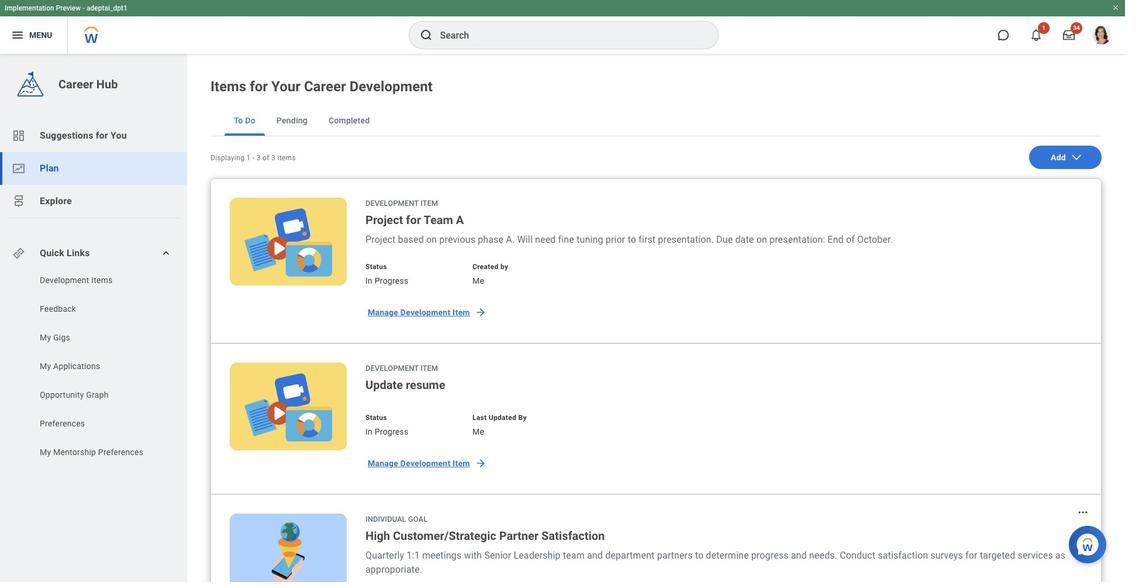 Task type: describe. For each thing, give the bounding box(es) containing it.
development items
[[40, 276, 113, 285]]

status for me
[[366, 263, 387, 271]]

2 and from the left
[[791, 550, 807, 561]]

gigs
[[53, 333, 70, 342]]

suggestions
[[40, 130, 93, 141]]

2 manage development item button from the top
[[361, 452, 491, 475]]

you
[[111, 130, 127, 141]]

1 vertical spatial 1
[[247, 154, 251, 162]]

close environment banner image
[[1113, 4, 1120, 11]]

mentorship
[[53, 447, 96, 457]]

prior
[[606, 234, 626, 245]]

2 arrow right image from the top
[[475, 457, 486, 469]]

development item update resume
[[366, 364, 445, 392]]

0 horizontal spatial career
[[58, 77, 94, 91]]

to do
[[234, 116, 256, 125]]

1 horizontal spatial career
[[304, 78, 346, 95]]

needs.
[[809, 550, 838, 561]]

progress for me
[[375, 276, 409, 285]]

services
[[1018, 550, 1053, 561]]

project based on previous phase a. will need fine tuning prior to first presentation. due date on presentation: end of october.
[[366, 234, 893, 245]]

opportunity graph link
[[39, 389, 159, 401]]

do
[[245, 116, 256, 125]]

applications
[[53, 361, 100, 371]]

tuning
[[577, 234, 603, 245]]

with
[[464, 550, 482, 561]]

last updated by me
[[473, 414, 527, 436]]

first
[[639, 234, 656, 245]]

menu
[[29, 30, 52, 40]]

presentation:
[[770, 234, 826, 245]]

feedback link
[[39, 303, 159, 315]]

hub
[[96, 77, 118, 91]]

for left you
[[96, 130, 108, 141]]

customer/strategic
[[393, 529, 496, 543]]

2 project from the top
[[366, 234, 396, 245]]

inbox large image
[[1063, 29, 1075, 41]]

manage for second manage development item button from the bottom of the page
[[368, 308, 398, 317]]

resume
[[406, 378, 445, 392]]

0 horizontal spatial of
[[263, 154, 270, 162]]

my for my mentorship preferences
[[40, 447, 51, 457]]

development item project for team a
[[366, 199, 464, 227]]

development items link
[[39, 274, 159, 286]]

individual
[[366, 515, 406, 524]]

my mentorship preferences
[[40, 447, 143, 457]]

tab list containing to do
[[211, 105, 1102, 136]]

based
[[398, 234, 424, 245]]

my applications
[[40, 361, 100, 371]]

department
[[606, 550, 655, 561]]

pending button
[[267, 105, 317, 136]]

due
[[717, 234, 733, 245]]

item inside development item update resume
[[421, 364, 438, 373]]

2 on from the left
[[757, 234, 767, 245]]

implementation preview -   adeptai_dpt1
[[5, 4, 127, 12]]

2 3 from the left
[[271, 154, 276, 162]]

partner
[[499, 529, 539, 543]]

34
[[1074, 25, 1080, 31]]

satisfaction
[[878, 550, 928, 561]]

my applications link
[[39, 360, 159, 372]]

to inside quarterly 1:1 meetings with senior leadership team and department partners to determine progress and needs. conduct satisfaction surveys for targeted services as approporiate.
[[695, 550, 704, 561]]

development inside the development items 'link'
[[40, 276, 89, 285]]

items
[[277, 154, 296, 162]]

created
[[473, 263, 499, 271]]

link image
[[12, 246, 26, 260]]

quarterly 1:1 meetings with senior leadership team and department partners to determine progress and needs. conduct satisfaction surveys for targeted services as approporiate.
[[366, 550, 1066, 575]]

links
[[67, 247, 90, 259]]

by
[[519, 414, 527, 422]]

1:1
[[407, 550, 420, 561]]

career hub
[[58, 77, 118, 91]]

my gigs
[[40, 333, 70, 342]]

approporiate.
[[366, 564, 422, 575]]

a.
[[506, 234, 515, 245]]

end
[[828, 234, 844, 245]]

manage for 1st manage development item button from the bottom
[[368, 459, 398, 468]]

1 on from the left
[[426, 234, 437, 245]]

for left your
[[250, 78, 268, 95]]

displaying
[[211, 154, 245, 162]]

pending
[[277, 116, 308, 125]]

suggestions for you
[[40, 130, 127, 141]]

created by me
[[473, 263, 508, 285]]

quick links element
[[12, 242, 178, 265]]

timeline milestone image
[[12, 194, 26, 208]]

completed button
[[319, 105, 379, 136]]

explore link
[[0, 185, 187, 218]]

progress for by
[[375, 427, 409, 436]]

notifications large image
[[1031, 29, 1042, 41]]

1 inside button
[[1042, 25, 1046, 31]]

list containing suggestions for you
[[0, 119, 187, 218]]

partners
[[657, 550, 693, 561]]

will
[[517, 234, 533, 245]]

profile logan mcneil image
[[1093, 26, 1111, 47]]

my gigs link
[[39, 332, 159, 343]]

senior
[[484, 550, 511, 561]]

items inside 'link'
[[91, 276, 113, 285]]

34 button
[[1056, 22, 1083, 48]]

justify image
[[11, 28, 25, 42]]

opportunity
[[40, 390, 84, 400]]

fine
[[558, 234, 574, 245]]

status for by
[[366, 414, 387, 422]]

progress
[[752, 550, 789, 561]]

meetings
[[422, 550, 462, 561]]

update
[[366, 378, 403, 392]]

explore
[[40, 195, 72, 206]]



Task type: vqa. For each thing, say whether or not it's contained in the screenshot.
'215,436.00' corresponding to Total:
no



Task type: locate. For each thing, give the bounding box(es) containing it.
team
[[424, 213, 453, 227]]

0 vertical spatial preferences
[[40, 419, 85, 428]]

manage development item
[[368, 308, 470, 317], [368, 459, 470, 468]]

for inside development item project for team a
[[406, 213, 421, 227]]

- inside menu banner
[[83, 4, 85, 12]]

1 status in progress from the top
[[366, 263, 409, 285]]

1 horizontal spatial on
[[757, 234, 767, 245]]

of left items
[[263, 154, 270, 162]]

1 vertical spatial status in progress
[[366, 414, 409, 436]]

0 vertical spatial progress
[[375, 276, 409, 285]]

1 vertical spatial me
[[473, 427, 484, 436]]

1 vertical spatial my
[[40, 361, 51, 371]]

0 vertical spatial manage development item button
[[361, 301, 491, 324]]

arrow right image
[[475, 307, 486, 318], [475, 457, 486, 469]]

in
[[366, 276, 373, 285], [366, 427, 373, 436]]

1 horizontal spatial of
[[846, 234, 855, 245]]

dashboard image
[[12, 129, 26, 143]]

presentation.
[[658, 234, 714, 245]]

- right preview
[[83, 4, 85, 12]]

2 status from the top
[[366, 414, 387, 422]]

1 horizontal spatial to
[[695, 550, 704, 561]]

1 vertical spatial items
[[91, 276, 113, 285]]

preferences down preferences link
[[98, 447, 143, 457]]

chevron up small image
[[160, 247, 172, 259]]

list containing development items
[[0, 274, 187, 461]]

1 vertical spatial arrow right image
[[475, 457, 486, 469]]

1 me from the top
[[473, 276, 484, 285]]

2 progress from the top
[[375, 427, 409, 436]]

item
[[421, 199, 438, 208], [453, 308, 470, 317], [421, 364, 438, 373], [453, 459, 470, 468]]

1
[[1042, 25, 1046, 31], [247, 154, 251, 162]]

my mentorship preferences link
[[39, 446, 159, 458]]

preferences
[[40, 419, 85, 428], [98, 447, 143, 457]]

to
[[628, 234, 636, 245], [695, 550, 704, 561]]

conduct
[[840, 550, 876, 561]]

progress down update
[[375, 427, 409, 436]]

items
[[211, 78, 246, 95], [91, 276, 113, 285]]

0 vertical spatial manage development item
[[368, 308, 470, 317]]

my left the "gigs"
[[40, 333, 51, 342]]

menu banner
[[0, 0, 1125, 54]]

by
[[501, 263, 508, 271]]

for up based on the top
[[406, 213, 421, 227]]

to right partners in the bottom of the page
[[695, 550, 704, 561]]

need
[[535, 234, 556, 245]]

preview
[[56, 4, 81, 12]]

of right end
[[846, 234, 855, 245]]

1 horizontal spatial and
[[791, 550, 807, 561]]

0 vertical spatial my
[[40, 333, 51, 342]]

1 horizontal spatial 1
[[1042, 25, 1046, 31]]

0 horizontal spatial to
[[628, 234, 636, 245]]

manage development item for second arrow right image from the bottom of the page
[[368, 308, 470, 317]]

preferences link
[[39, 418, 159, 429]]

quarterly
[[366, 550, 404, 561]]

1 arrow right image from the top
[[475, 307, 486, 318]]

and left needs.
[[791, 550, 807, 561]]

0 vertical spatial 1
[[1042, 25, 1046, 31]]

development inside development item update resume
[[366, 364, 419, 373]]

development inside development item project for team a
[[366, 199, 419, 208]]

to do button
[[225, 105, 265, 136]]

1 project from the top
[[366, 213, 403, 227]]

for
[[250, 78, 268, 95], [96, 130, 108, 141], [406, 213, 421, 227], [966, 550, 978, 561]]

leadership
[[514, 550, 561, 561]]

career left hub
[[58, 77, 94, 91]]

Search Workday  search field
[[440, 22, 694, 48]]

list
[[0, 119, 187, 218], [0, 274, 187, 461]]

items down quick links element
[[91, 276, 113, 285]]

for inside quarterly 1:1 meetings with senior leadership team and department partners to determine progress and needs. conduct satisfaction surveys for targeted services as approporiate.
[[966, 550, 978, 561]]

to
[[234, 116, 243, 125]]

career right your
[[304, 78, 346, 95]]

0 vertical spatial items
[[211, 78, 246, 95]]

add button
[[1030, 146, 1102, 169]]

3
[[257, 154, 261, 162], [271, 154, 276, 162]]

my for my applications
[[40, 361, 51, 371]]

feedback
[[40, 304, 76, 314]]

arrow right image down last updated by me
[[475, 457, 486, 469]]

tab list
[[211, 105, 1102, 136]]

of
[[263, 154, 270, 162], [846, 234, 855, 245]]

adeptai_dpt1
[[87, 4, 127, 12]]

and right team
[[587, 550, 603, 561]]

manage development item for 2nd arrow right image from the top
[[368, 459, 470, 468]]

individual goal
[[366, 515, 428, 524]]

1 manage development item button from the top
[[361, 301, 491, 324]]

1 vertical spatial of
[[846, 234, 855, 245]]

project left based on the top
[[366, 234, 396, 245]]

quick
[[40, 247, 64, 259]]

and
[[587, 550, 603, 561], [791, 550, 807, 561]]

me down last
[[473, 427, 484, 436]]

1 manage from the top
[[368, 308, 398, 317]]

2 my from the top
[[40, 361, 51, 371]]

high
[[366, 529, 390, 543]]

goal
[[408, 515, 428, 524]]

1 vertical spatial to
[[695, 550, 704, 561]]

displaying 1 - 3 of 3 items
[[211, 154, 296, 162]]

date
[[736, 234, 754, 245]]

1 vertical spatial in
[[366, 427, 373, 436]]

phase
[[478, 234, 504, 245]]

1 vertical spatial -
[[253, 154, 255, 162]]

your
[[271, 78, 301, 95]]

2 vertical spatial my
[[40, 447, 51, 457]]

as
[[1056, 550, 1066, 561]]

0 vertical spatial status
[[366, 263, 387, 271]]

1 button
[[1024, 22, 1050, 48]]

0 vertical spatial list
[[0, 119, 187, 218]]

0 vertical spatial project
[[366, 213, 403, 227]]

items for your career development
[[211, 78, 433, 95]]

0 horizontal spatial 3
[[257, 154, 261, 162]]

2 manage from the top
[[368, 459, 398, 468]]

status in progress for by
[[366, 414, 409, 436]]

in for by
[[366, 427, 373, 436]]

project
[[366, 213, 403, 227], [366, 234, 396, 245]]

surveys
[[931, 550, 963, 561]]

- for adeptai_dpt1
[[83, 4, 85, 12]]

1 horizontal spatial 3
[[271, 154, 276, 162]]

2 status in progress from the top
[[366, 414, 409, 436]]

1 my from the top
[[40, 333, 51, 342]]

1 3 from the left
[[257, 154, 261, 162]]

1 horizontal spatial -
[[253, 154, 255, 162]]

team
[[563, 550, 585, 561]]

1 in from the top
[[366, 276, 373, 285]]

- for 3
[[253, 154, 255, 162]]

3 my from the top
[[40, 447, 51, 457]]

1 vertical spatial preferences
[[98, 447, 143, 457]]

me inside last updated by me
[[473, 427, 484, 436]]

0 vertical spatial status in progress
[[366, 263, 409, 285]]

1 vertical spatial progress
[[375, 427, 409, 436]]

0 horizontal spatial preferences
[[40, 419, 85, 428]]

my for my gigs
[[40, 333, 51, 342]]

onboarding home image
[[12, 161, 26, 175]]

1 vertical spatial list
[[0, 274, 187, 461]]

2 manage development item from the top
[[368, 459, 470, 468]]

my
[[40, 333, 51, 342], [40, 361, 51, 371], [40, 447, 51, 457]]

on right date on the right of the page
[[757, 234, 767, 245]]

progress down based on the top
[[375, 276, 409, 285]]

0 vertical spatial -
[[83, 4, 85, 12]]

implementation
[[5, 4, 54, 12]]

high customer/strategic partner satisfaction
[[366, 529, 605, 543]]

on right based on the top
[[426, 234, 437, 245]]

previous
[[440, 234, 476, 245]]

for right surveys
[[966, 550, 978, 561]]

2 list from the top
[[0, 274, 187, 461]]

status
[[366, 263, 387, 271], [366, 414, 387, 422]]

1 list from the top
[[0, 119, 187, 218]]

0 vertical spatial to
[[628, 234, 636, 245]]

in for me
[[366, 276, 373, 285]]

related actions image
[[1077, 507, 1089, 518]]

my left mentorship
[[40, 447, 51, 457]]

project up based on the top
[[366, 213, 403, 227]]

0 horizontal spatial -
[[83, 4, 85, 12]]

0 horizontal spatial and
[[587, 550, 603, 561]]

development
[[350, 78, 433, 95], [366, 199, 419, 208], [40, 276, 89, 285], [401, 308, 451, 317], [366, 364, 419, 373], [401, 459, 451, 468]]

menu button
[[0, 16, 67, 54]]

1 status from the top
[[366, 263, 387, 271]]

1 and from the left
[[587, 550, 603, 561]]

determine
[[706, 550, 749, 561]]

1 vertical spatial manage development item
[[368, 459, 470, 468]]

2 me from the top
[[473, 427, 484, 436]]

1 vertical spatial manage
[[368, 459, 398, 468]]

october.
[[858, 234, 893, 245]]

1 progress from the top
[[375, 276, 409, 285]]

chevron down image
[[1071, 152, 1083, 163]]

0 horizontal spatial 1
[[247, 154, 251, 162]]

preferences down opportunity
[[40, 419, 85, 428]]

0 vertical spatial me
[[473, 276, 484, 285]]

1 vertical spatial manage development item button
[[361, 452, 491, 475]]

status in progress down based on the top
[[366, 263, 409, 285]]

last
[[473, 414, 487, 422]]

targeted
[[980, 550, 1016, 561]]

suggestions for you link
[[0, 119, 187, 152]]

progress
[[375, 276, 409, 285], [375, 427, 409, 436]]

1 vertical spatial project
[[366, 234, 396, 245]]

a
[[456, 213, 464, 227]]

manage development item button
[[361, 301, 491, 324], [361, 452, 491, 475]]

1 vertical spatial status
[[366, 414, 387, 422]]

0 vertical spatial manage
[[368, 308, 398, 317]]

2 in from the top
[[366, 427, 373, 436]]

0 vertical spatial of
[[263, 154, 270, 162]]

completed
[[329, 116, 370, 125]]

- right displaying
[[253, 154, 255, 162]]

search image
[[419, 28, 433, 42]]

arrow right image down created by me
[[475, 307, 486, 318]]

0 horizontal spatial on
[[426, 234, 437, 245]]

item inside development item project for team a
[[421, 199, 438, 208]]

1 horizontal spatial preferences
[[98, 447, 143, 457]]

1 horizontal spatial items
[[211, 78, 246, 95]]

items up to
[[211, 78, 246, 95]]

0 horizontal spatial items
[[91, 276, 113, 285]]

1 right notifications large icon
[[1042, 25, 1046, 31]]

1 right displaying
[[247, 154, 251, 162]]

my down my gigs
[[40, 361, 51, 371]]

updated
[[489, 414, 517, 422]]

to left first
[[628, 234, 636, 245]]

0 vertical spatial arrow right image
[[475, 307, 486, 318]]

status in progress down update
[[366, 414, 409, 436]]

status in progress for me
[[366, 263, 409, 285]]

satisfaction
[[542, 529, 605, 543]]

project inside development item project for team a
[[366, 213, 403, 227]]

manage
[[368, 308, 398, 317], [368, 459, 398, 468]]

me down created
[[473, 276, 484, 285]]

plan link
[[0, 152, 187, 185]]

1 manage development item from the top
[[368, 308, 470, 317]]

me
[[473, 276, 484, 285], [473, 427, 484, 436]]

status in progress
[[366, 263, 409, 285], [366, 414, 409, 436]]

me inside created by me
[[473, 276, 484, 285]]

0 vertical spatial in
[[366, 276, 373, 285]]



